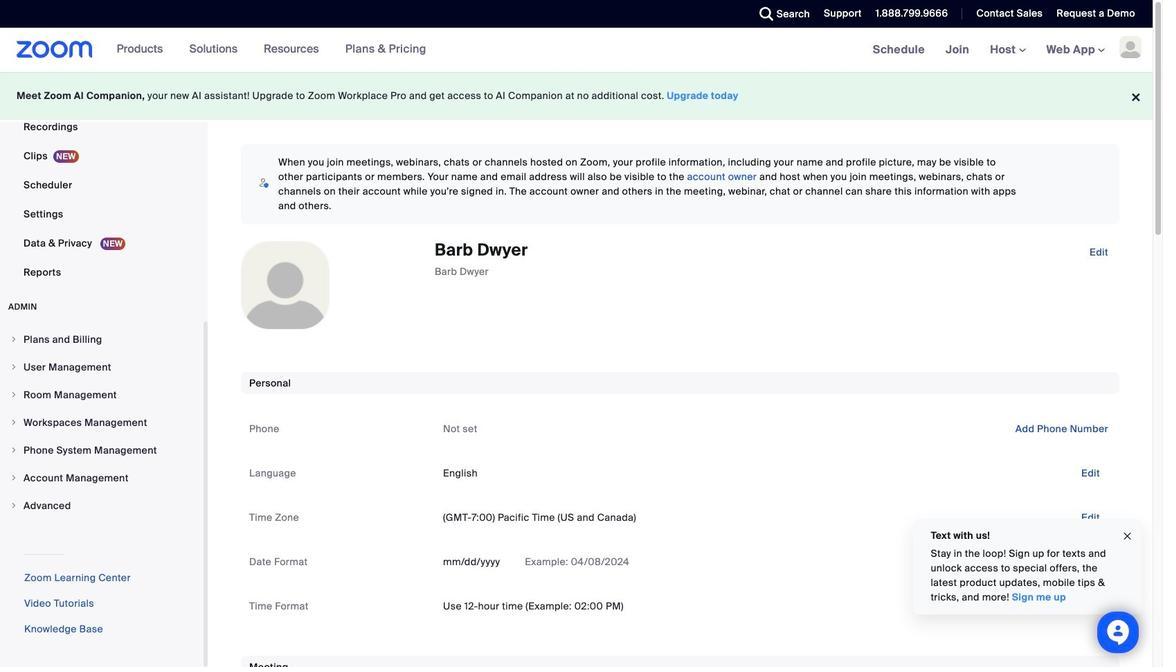 Task type: locate. For each thing, give the bounding box(es) containing it.
6 menu item from the top
[[0, 465, 204, 491]]

menu item
[[0, 326, 204, 353], [0, 354, 204, 380], [0, 382, 204, 408], [0, 409, 204, 436], [0, 437, 204, 463], [0, 465, 204, 491], [0, 493, 204, 519]]

banner
[[0, 28, 1153, 73]]

2 right image from the top
[[10, 418, 18, 427]]

1 right image from the top
[[10, 391, 18, 399]]

7 menu item from the top
[[0, 493, 204, 519]]

3 right image from the top
[[10, 474, 18, 482]]

zoom logo image
[[17, 41, 93, 58]]

admin menu menu
[[0, 326, 204, 520]]

footer
[[0, 72, 1153, 120]]

2 right image from the top
[[10, 363, 18, 371]]

close image
[[1122, 528, 1133, 544]]

1 right image from the top
[[10, 335, 18, 344]]

1 menu item from the top
[[0, 326, 204, 353]]

5 menu item from the top
[[0, 437, 204, 463]]

4 right image from the top
[[10, 502, 18, 510]]

right image
[[10, 391, 18, 399], [10, 418, 18, 427], [10, 446, 18, 454]]

right image
[[10, 335, 18, 344], [10, 363, 18, 371], [10, 474, 18, 482], [10, 502, 18, 510]]

2 vertical spatial right image
[[10, 446, 18, 454]]

1 vertical spatial right image
[[10, 418, 18, 427]]

0 vertical spatial right image
[[10, 391, 18, 399]]

right image for seventh menu item from the bottom
[[10, 335, 18, 344]]



Task type: vqa. For each thing, say whether or not it's contained in the screenshot.
Plans & Pricing link
no



Task type: describe. For each thing, give the bounding box(es) containing it.
3 menu item from the top
[[0, 382, 204, 408]]

personal menu menu
[[0, 0, 204, 288]]

profile picture image
[[1120, 36, 1142, 58]]

right image for 7th menu item from the top
[[10, 502, 18, 510]]

product information navigation
[[93, 28, 437, 72]]

user photo image
[[242, 242, 329, 329]]

edit user photo image
[[274, 279, 297, 292]]

3 right image from the top
[[10, 446, 18, 454]]

right image for sixth menu item
[[10, 474, 18, 482]]

4 menu item from the top
[[0, 409, 204, 436]]

meetings navigation
[[863, 28, 1153, 73]]

2 menu item from the top
[[0, 354, 204, 380]]

right image for 2nd menu item
[[10, 363, 18, 371]]



